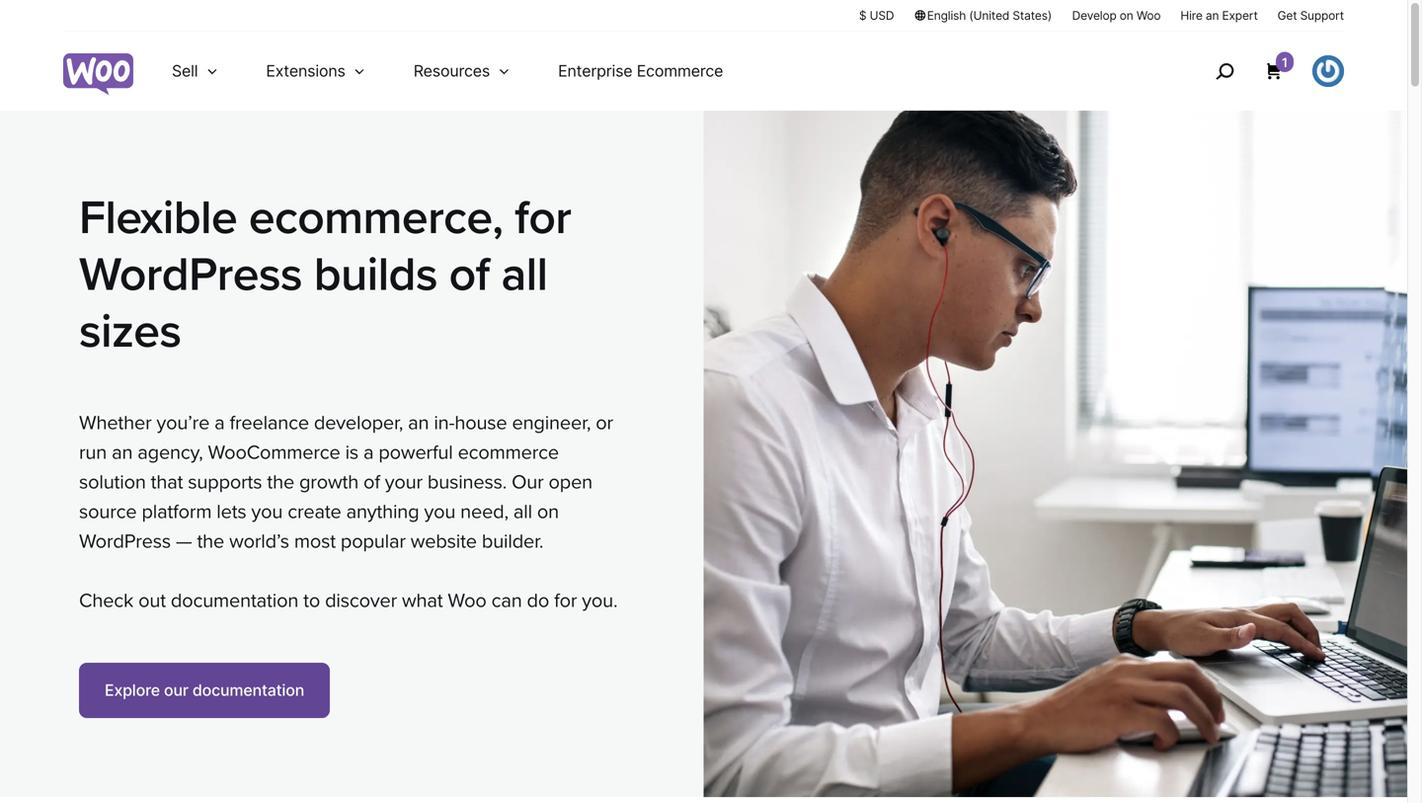 Task type: locate. For each thing, give the bounding box(es) containing it.
ecommerce
[[458, 441, 559, 464]]

0 vertical spatial wordpress
[[79, 247, 302, 303]]

all inside whether you're a freelance developer, an in-house engineer, or run an agency, woocommerce is a powerful ecommerce solution that supports the growth of your business. our open source platform lets you create anything you need, all on wordpress — the world's most popular website builder.
[[514, 500, 533, 524]]

woo left hire at the right
[[1137, 8, 1161, 23]]

extensions button
[[243, 32, 390, 111]]

0 vertical spatial an
[[1206, 8, 1220, 23]]

0 horizontal spatial the
[[197, 529, 224, 553]]

for
[[515, 190, 571, 247], [554, 589, 577, 612]]

1 horizontal spatial an
[[408, 411, 429, 435]]

wordpress down the flexible
[[79, 247, 302, 303]]

the
[[267, 470, 295, 494], [197, 529, 224, 553]]

1 horizontal spatial you
[[424, 500, 456, 524]]

an
[[1206, 8, 1220, 23], [408, 411, 429, 435], [112, 441, 133, 464]]

sell
[[172, 61, 198, 81]]

0 horizontal spatial an
[[112, 441, 133, 464]]

business.
[[428, 470, 507, 494]]

documentation right our
[[193, 681, 304, 700]]

or
[[596, 411, 614, 435]]

documentation inside 'explore our documentation' link
[[193, 681, 304, 700]]

sizes
[[79, 304, 181, 360]]

most
[[294, 529, 336, 553]]

house
[[455, 411, 507, 435]]

of
[[449, 247, 490, 303], [364, 470, 380, 494]]

on down our
[[537, 500, 559, 524]]

1 vertical spatial on
[[537, 500, 559, 524]]

wordpress inside whether you're a freelance developer, an in-house engineer, or run an agency, woocommerce is a powerful ecommerce solution that supports the growth of your business. our open source platform lets you create anything you need, all on wordpress — the world's most popular website builder.
[[79, 529, 171, 553]]

0 vertical spatial woo
[[1137, 8, 1161, 23]]

2 horizontal spatial an
[[1206, 8, 1220, 23]]

usd
[[870, 8, 895, 23]]

0 vertical spatial of
[[449, 247, 490, 303]]

open
[[549, 470, 593, 494]]

1 vertical spatial documentation
[[193, 681, 304, 700]]

states)
[[1013, 8, 1052, 23]]

1 wordpress from the top
[[79, 247, 302, 303]]

woo left can
[[448, 589, 487, 612]]

wordpress down source in the bottom left of the page
[[79, 529, 171, 553]]

an left in-
[[408, 411, 429, 435]]

0 horizontal spatial a
[[215, 411, 225, 435]]

an right hire at the right
[[1206, 8, 1220, 23]]

flexible
[[79, 190, 237, 247]]

enterprise
[[558, 61, 633, 81]]

1 vertical spatial a
[[364, 441, 374, 464]]

of up anything
[[364, 470, 380, 494]]

0 horizontal spatial on
[[537, 500, 559, 524]]

2 wordpress from the top
[[79, 529, 171, 553]]

explore
[[105, 681, 160, 700]]

0 vertical spatial on
[[1120, 8, 1134, 23]]

for inside flexible ecommerce, for wordpress builds of all sizes
[[515, 190, 571, 247]]

explore our documentation link
[[79, 663, 330, 718]]

0 horizontal spatial you
[[251, 500, 283, 524]]

all
[[501, 247, 548, 303], [514, 500, 533, 524]]

get support link
[[1278, 7, 1345, 24]]

discover
[[325, 589, 397, 612]]

1 vertical spatial wordpress
[[79, 529, 171, 553]]

0 horizontal spatial of
[[364, 470, 380, 494]]

whether
[[79, 411, 152, 435]]

1 horizontal spatial woo
[[1137, 8, 1161, 23]]

you're
[[157, 411, 210, 435]]

0 vertical spatial documentation
[[171, 589, 299, 612]]

1 horizontal spatial on
[[1120, 8, 1134, 23]]

on inside whether you're a freelance developer, an in-house engineer, or run an agency, woocommerce is a powerful ecommerce solution that supports the growth of your business. our open source platform lets you create anything you need, all on wordpress — the world's most popular website builder.
[[537, 500, 559, 524]]

wordpress
[[79, 247, 302, 303], [79, 529, 171, 553]]

documentation
[[171, 589, 299, 612], [193, 681, 304, 700]]

in-
[[434, 411, 455, 435]]

woo
[[1137, 8, 1161, 23], [448, 589, 487, 612]]

run
[[79, 441, 107, 464]]

1
[[1283, 55, 1289, 70]]

hire an expert link
[[1181, 7, 1259, 24]]

1 horizontal spatial of
[[449, 247, 490, 303]]

to
[[304, 589, 320, 612]]

a right you're
[[215, 411, 225, 435]]

1 horizontal spatial a
[[364, 441, 374, 464]]

you up world's
[[251, 500, 283, 524]]

woocommerce
[[208, 441, 341, 464]]

1 vertical spatial of
[[364, 470, 380, 494]]

your
[[385, 470, 423, 494]]

our
[[512, 470, 544, 494]]

1 vertical spatial woo
[[448, 589, 487, 612]]

expert
[[1223, 8, 1259, 23]]

resources
[[414, 61, 490, 81]]

freelance
[[230, 411, 309, 435]]

check out documentation to discover what woo can do for you.
[[79, 589, 618, 612]]

1 you from the left
[[251, 500, 283, 524]]

1 vertical spatial an
[[408, 411, 429, 435]]

you
[[251, 500, 283, 524], [424, 500, 456, 524]]

hire an expert
[[1181, 8, 1259, 23]]

world's
[[229, 529, 289, 553]]

anything
[[346, 500, 419, 524]]

is
[[345, 441, 359, 464]]

0 vertical spatial for
[[515, 190, 571, 247]]

1 horizontal spatial the
[[267, 470, 295, 494]]

lets
[[217, 500, 247, 524]]

a
[[215, 411, 225, 435], [364, 441, 374, 464]]

on
[[1120, 8, 1134, 23], [537, 500, 559, 524]]

a right is
[[364, 441, 374, 464]]

you up website
[[424, 500, 456, 524]]

of right builds
[[449, 247, 490, 303]]

what
[[402, 589, 443, 612]]

do
[[527, 589, 550, 612]]

builds
[[314, 247, 438, 303]]

on right develop
[[1120, 8, 1134, 23]]

the right —
[[197, 529, 224, 553]]

the down woocommerce
[[267, 470, 295, 494]]

sell button
[[148, 32, 243, 111]]

documentation down world's
[[171, 589, 299, 612]]

enterprise ecommerce link
[[535, 32, 747, 111]]

agency,
[[138, 441, 203, 464]]

get support
[[1278, 8, 1345, 23]]

that
[[151, 470, 183, 494]]

1 vertical spatial all
[[514, 500, 533, 524]]

an right run
[[112, 441, 133, 464]]

0 vertical spatial all
[[501, 247, 548, 303]]

of inside flexible ecommerce, for wordpress builds of all sizes
[[449, 247, 490, 303]]

extensions
[[266, 61, 346, 81]]



Task type: describe. For each thing, give the bounding box(es) containing it.
enterprise ecommerce
[[558, 61, 724, 81]]

explore our documentation
[[105, 681, 304, 700]]

service navigation menu element
[[1174, 39, 1345, 103]]

hire
[[1181, 8, 1203, 23]]

ecommerce
[[637, 61, 724, 81]]

our
[[164, 681, 189, 700]]

can
[[492, 589, 522, 612]]

powerful
[[379, 441, 453, 464]]

—
[[176, 529, 192, 553]]

of inside whether you're a freelance developer, an in-house engineer, or run an agency, woocommerce is a powerful ecommerce solution that supports the growth of your business. our open source platform lets you create anything you need, all on wordpress — the world's most popular website builder.
[[364, 470, 380, 494]]

(united
[[970, 8, 1010, 23]]

whether you're a freelance developer, an in-house engineer, or run an agency, woocommerce is a powerful ecommerce solution that supports the growth of your business. our open source platform lets you create anything you need, all on wordpress — the world's most popular website builder.
[[79, 411, 614, 553]]

$ usd
[[860, 8, 895, 23]]

open account menu image
[[1313, 55, 1345, 87]]

website
[[411, 529, 477, 553]]

support
[[1301, 8, 1345, 23]]

search image
[[1210, 55, 1241, 87]]

1 vertical spatial for
[[554, 589, 577, 612]]

ecommerce,
[[249, 190, 503, 247]]

solution
[[79, 470, 146, 494]]

get
[[1278, 8, 1298, 23]]

create
[[288, 500, 342, 524]]

documentation for out
[[171, 589, 299, 612]]

platform
[[142, 500, 212, 524]]

english
[[928, 8, 967, 23]]

0 vertical spatial the
[[267, 470, 295, 494]]

out
[[138, 589, 166, 612]]

supports
[[188, 470, 262, 494]]

builder.
[[482, 529, 544, 553]]

1 link
[[1265, 52, 1294, 81]]

wordpress inside flexible ecommerce, for wordpress builds of all sizes
[[79, 247, 302, 303]]

0 horizontal spatial woo
[[448, 589, 487, 612]]

$
[[860, 8, 867, 23]]

flexible ecommerce, for wordpress builds of all sizes
[[79, 190, 571, 360]]

source
[[79, 500, 137, 524]]

developer,
[[314, 411, 403, 435]]

growth
[[299, 470, 359, 494]]

1 vertical spatial the
[[197, 529, 224, 553]]

$ usd button
[[860, 7, 895, 24]]

0 vertical spatial a
[[215, 411, 225, 435]]

check
[[79, 589, 134, 612]]

resources button
[[390, 32, 535, 111]]

english (united states) button
[[914, 7, 1053, 24]]

develop
[[1073, 8, 1117, 23]]

develop on woo link
[[1073, 7, 1161, 24]]

all inside flexible ecommerce, for wordpress builds of all sizes
[[501, 247, 548, 303]]

2 vertical spatial an
[[112, 441, 133, 464]]

need,
[[461, 500, 509, 524]]

2 you from the left
[[424, 500, 456, 524]]

an inside 'link'
[[1206, 8, 1220, 23]]

develop on woo
[[1073, 8, 1161, 23]]

popular
[[341, 529, 406, 553]]

documentation for our
[[193, 681, 304, 700]]

you.
[[582, 589, 618, 612]]

english (united states)
[[928, 8, 1052, 23]]

engineer,
[[512, 411, 591, 435]]



Task type: vqa. For each thing, say whether or not it's contained in the screenshot.
Feedburner 'link' at the left bottom of the page
no



